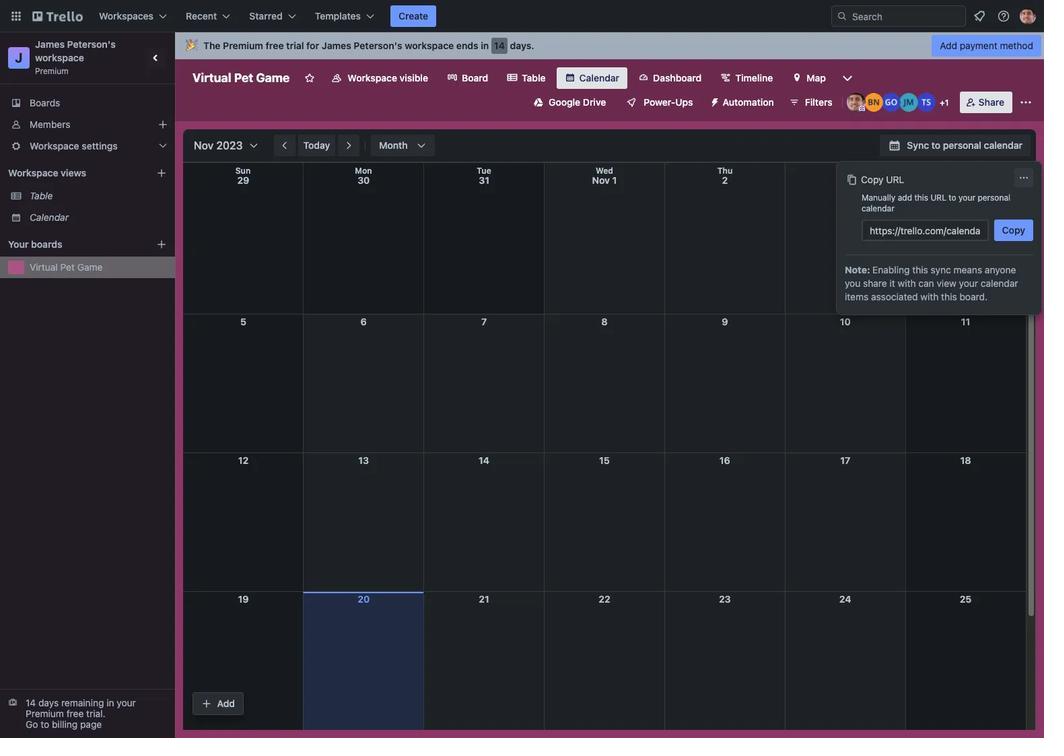 Task type: describe. For each thing, give the bounding box(es) containing it.
automation button
[[704, 92, 782, 113]]

0 horizontal spatial url
[[886, 173, 905, 185]]

sm image
[[704, 92, 723, 110]]

thu
[[718, 166, 733, 176]]

virtual pet game inside board name text field
[[193, 71, 290, 85]]

14 inside banner
[[494, 40, 505, 51]]

1 vertical spatial calendar link
[[30, 211, 167, 224]]

billing
[[52, 718, 78, 730]]

10
[[840, 316, 851, 327]]

confetti image
[[186, 40, 198, 51]]

add button
[[193, 693, 243, 714]]

this member is an admin of this board. image
[[859, 106, 865, 112]]

banner containing 🎉
[[175, 32, 1044, 59]]

add payment method
[[940, 40, 1034, 51]]

🎉 the premium free trial for james peterson's workspace ends in 14 days.
[[186, 40, 534, 51]]

15
[[599, 455, 610, 466]]

personal inside sync to personal calendar button
[[943, 139, 982, 151]]

google drive button
[[526, 92, 614, 113]]

manually add this url to your personal calendar
[[862, 193, 1011, 213]]

17
[[841, 455, 851, 466]]

22
[[599, 593, 611, 605]]

🎉
[[186, 40, 198, 51]]

it
[[890, 277, 895, 289]]

2023
[[216, 139, 243, 152]]

workspace for workspace settings
[[30, 140, 79, 152]]

fri
[[841, 166, 851, 176]]

peterson's inside james peterson's workspace premium
[[67, 38, 116, 50]]

share button
[[960, 92, 1013, 113]]

tara schultz (taraschultz7) image
[[917, 93, 936, 112]]

google drive
[[549, 96, 606, 108]]

:
[[867, 264, 870, 275]]

in inside 14 days remaining in your premium free trial. go to billing page
[[107, 697, 114, 708]]

board.
[[960, 291, 988, 302]]

note :
[[845, 264, 873, 275]]

days.
[[510, 40, 534, 51]]

open information menu image
[[997, 9, 1011, 23]]

tue
[[477, 166, 491, 176]]

starred
[[249, 10, 283, 22]]

ups
[[676, 96, 693, 108]]

mon
[[355, 166, 372, 176]]

8
[[602, 316, 608, 327]]

dashboard link
[[630, 67, 710, 89]]

nov for nov 1
[[592, 174, 610, 186]]

0 horizontal spatial table link
[[30, 189, 167, 203]]

your inside manually add this url to your personal calendar
[[959, 193, 976, 203]]

31
[[479, 174, 490, 186]]

back to home image
[[32, 5, 83, 27]]

you
[[845, 277, 861, 289]]

go
[[26, 718, 38, 730]]

21
[[479, 593, 489, 605]]

templates button
[[307, 5, 382, 27]]

2 vertical spatial this
[[942, 291, 957, 302]]

1 for + 1
[[945, 98, 949, 108]]

remaining
[[61, 697, 104, 708]]

sync
[[907, 139, 929, 151]]

24
[[840, 593, 852, 605]]

1 horizontal spatial calendar
[[580, 72, 620, 83]]

your inside 14 days remaining in your premium free trial. go to billing page
[[117, 697, 136, 708]]

go to billing page link
[[26, 718, 102, 730]]

add for add payment method
[[940, 40, 958, 51]]

0 vertical spatial with
[[898, 277, 916, 289]]

1 horizontal spatial james peterson (jamespeterson93) image
[[1020, 8, 1036, 24]]

power-ups
[[644, 96, 693, 108]]

create
[[399, 10, 428, 22]]

workspaces
[[99, 10, 154, 22]]

search image
[[837, 11, 848, 22]]

views
[[61, 167, 86, 178]]

today button
[[298, 135, 336, 156]]

1 horizontal spatial table link
[[499, 67, 554, 89]]

days
[[38, 697, 59, 708]]

map
[[807, 72, 826, 83]]

game inside board name text field
[[256, 71, 290, 85]]

20
[[358, 593, 370, 605]]

14 for 14
[[479, 455, 490, 466]]

add
[[898, 193, 912, 203]]

jeremy miller (jeremymiller198) image
[[899, 93, 918, 112]]

free inside banner
[[266, 40, 284, 51]]

automation
[[723, 96, 774, 108]]

copy url
[[861, 173, 905, 185]]

copy for copy url
[[861, 173, 884, 185]]

timeline
[[736, 72, 773, 83]]

your inside enabling this sync means anyone you share it with can view your calendar items associated with this board.
[[959, 277, 978, 289]]

in inside banner
[[481, 40, 489, 51]]

add board image
[[156, 239, 167, 250]]

2
[[722, 174, 728, 186]]

board link
[[439, 67, 496, 89]]

show menu image
[[1019, 96, 1033, 109]]

0 vertical spatial premium
[[223, 40, 263, 51]]

means
[[954, 264, 983, 275]]

recent
[[186, 10, 217, 22]]

workspace for workspace visible
[[348, 72, 397, 83]]

workspace inside james peterson's workspace premium
[[35, 52, 84, 63]]

sync to personal calendar
[[907, 139, 1023, 151]]

0 horizontal spatial table
[[30, 190, 53, 201]]

create a view image
[[156, 168, 167, 178]]

share
[[863, 277, 887, 289]]

workspace views
[[8, 167, 86, 178]]

sync
[[931, 264, 951, 275]]

workspace settings
[[30, 140, 118, 152]]

virtual pet game link
[[30, 261, 167, 274]]

1 vertical spatial this
[[913, 264, 928, 275]]

1 horizontal spatial james
[[322, 40, 351, 51]]

today
[[303, 139, 330, 151]]

the
[[203, 40, 221, 51]]

+ 1
[[940, 98, 949, 108]]

board
[[462, 72, 488, 83]]

virtual inside board name text field
[[193, 71, 231, 85]]

share
[[979, 96, 1005, 108]]

month button
[[371, 135, 435, 156]]

your boards with 1 items element
[[8, 236, 136, 253]]

pet inside board name text field
[[234, 71, 253, 85]]



Task type: locate. For each thing, give the bounding box(es) containing it.
to inside manually add this url to your personal calendar
[[949, 193, 957, 203]]

14 for 14 days remaining in your premium free trial. go to billing page
[[26, 697, 36, 708]]

page
[[80, 718, 102, 730]]

pet inside "virtual pet game" link
[[60, 261, 75, 273]]

1 horizontal spatial to
[[932, 139, 941, 151]]

1 vertical spatial premium
[[35, 66, 69, 76]]

your
[[8, 238, 29, 250]]

timeline link
[[713, 67, 781, 89]]

with right it
[[898, 277, 916, 289]]

ben nelson (bennelson96) image
[[864, 93, 883, 112]]

0 vertical spatial this
[[915, 193, 929, 203]]

0 vertical spatial workspace
[[348, 72, 397, 83]]

table up google drive icon
[[522, 72, 546, 83]]

enabling this sync means anyone you share it with can view your calendar items associated with this board.
[[845, 264, 1019, 302]]

19
[[238, 593, 249, 605]]

0 vertical spatial table
[[522, 72, 546, 83]]

0 vertical spatial 14
[[494, 40, 505, 51]]

associated
[[871, 291, 918, 302]]

table link up google drive icon
[[499, 67, 554, 89]]

your boards
[[8, 238, 62, 250]]

1 vertical spatial pet
[[60, 261, 75, 273]]

james peterson (jamespeterson93) image down customize views icon
[[847, 93, 866, 112]]

note
[[845, 264, 867, 275]]

0 horizontal spatial virtual pet game
[[30, 261, 103, 273]]

0 horizontal spatial game
[[77, 261, 103, 273]]

url inside manually add this url to your personal calendar
[[931, 193, 947, 203]]

calendar link up drive
[[557, 67, 628, 89]]

sun
[[235, 166, 251, 176]]

add inside banner
[[940, 40, 958, 51]]

1 horizontal spatial table
[[522, 72, 546, 83]]

5
[[240, 316, 246, 327]]

workspace
[[405, 40, 454, 51], [35, 52, 84, 63]]

map link
[[784, 67, 834, 89]]

calendar inside manually add this url to your personal calendar
[[862, 203, 895, 213]]

1 horizontal spatial peterson's
[[354, 40, 402, 51]]

nov 2023 button
[[189, 135, 259, 156]]

google
[[549, 96, 581, 108]]

1 vertical spatial workspace
[[30, 140, 79, 152]]

peterson's down back to home image
[[67, 38, 116, 50]]

customize views image
[[841, 71, 854, 85]]

this right add
[[915, 193, 929, 203]]

0 vertical spatial game
[[256, 71, 290, 85]]

james inside james peterson's workspace premium
[[35, 38, 65, 50]]

2 horizontal spatial to
[[949, 193, 957, 203]]

2 horizontal spatial 14
[[494, 40, 505, 51]]

game
[[256, 71, 290, 85], [77, 261, 103, 273]]

0 horizontal spatial calendar
[[30, 211, 69, 223]]

0 horizontal spatial peterson's
[[67, 38, 116, 50]]

virtual pet game down your boards with 1 items element
[[30, 261, 103, 273]]

peterson's up workspace visible button on the left top of page
[[354, 40, 402, 51]]

0 vertical spatial copy
[[861, 173, 884, 185]]

1 horizontal spatial workspace
[[405, 40, 454, 51]]

6
[[361, 316, 367, 327]]

2 vertical spatial to
[[41, 718, 49, 730]]

can
[[919, 277, 934, 289]]

0 vertical spatial workspace
[[405, 40, 454, 51]]

calendar inside button
[[984, 139, 1023, 151]]

to inside sync to personal calendar button
[[932, 139, 941, 151]]

1 vertical spatial calendar
[[862, 203, 895, 213]]

add inside button
[[217, 698, 235, 709]]

workspace settings button
[[0, 135, 175, 157]]

1 horizontal spatial calendar link
[[557, 67, 628, 89]]

in right "trial."
[[107, 697, 114, 708]]

this down view
[[942, 291, 957, 302]]

with down can
[[921, 291, 939, 302]]

1 vertical spatial url
[[931, 193, 947, 203]]

url up add
[[886, 173, 905, 185]]

2 vertical spatial 14
[[26, 697, 36, 708]]

boards
[[30, 97, 60, 108]]

james peterson's workspace link
[[35, 38, 118, 63]]

0 horizontal spatial add
[[217, 698, 235, 709]]

table down 'workspace views'
[[30, 190, 53, 201]]

0 horizontal spatial copy
[[861, 173, 884, 185]]

google drive icon image
[[534, 98, 543, 107]]

recent button
[[178, 5, 239, 27]]

7
[[482, 316, 487, 327]]

anyone
[[985, 264, 1016, 275]]

this up can
[[913, 264, 928, 275]]

peterson's
[[67, 38, 116, 50], [354, 40, 402, 51]]

0 vertical spatial calendar
[[984, 139, 1023, 151]]

virtual pet game down the
[[193, 71, 290, 85]]

to right the go
[[41, 718, 49, 730]]

0 horizontal spatial free
[[66, 708, 84, 719]]

1 vertical spatial 1
[[613, 174, 617, 186]]

0 horizontal spatial in
[[107, 697, 114, 708]]

0 vertical spatial table link
[[499, 67, 554, 89]]

1 horizontal spatial 1
[[945, 98, 949, 108]]

14 inside 14 days remaining in your premium free trial. go to billing page
[[26, 697, 36, 708]]

1 horizontal spatial free
[[266, 40, 284, 51]]

peterson's inside banner
[[354, 40, 402, 51]]

premium inside 14 days remaining in your premium free trial. go to billing page
[[26, 708, 64, 719]]

create button
[[391, 5, 436, 27]]

1 vertical spatial virtual pet game
[[30, 261, 103, 273]]

0 notifications image
[[972, 8, 988, 24]]

table link
[[499, 67, 554, 89], [30, 189, 167, 203]]

settings
[[82, 140, 118, 152]]

0 vertical spatial calendar link
[[557, 67, 628, 89]]

0 vertical spatial to
[[932, 139, 941, 151]]

members link
[[0, 114, 175, 135]]

0 vertical spatial virtual
[[193, 71, 231, 85]]

2 vertical spatial workspace
[[8, 167, 58, 178]]

workspace inside button
[[348, 72, 397, 83]]

None field
[[862, 220, 989, 241]]

month
[[379, 139, 408, 151]]

0 horizontal spatial james
[[35, 38, 65, 50]]

premium
[[223, 40, 263, 51], [35, 66, 69, 76], [26, 708, 64, 719]]

0 horizontal spatial 1
[[613, 174, 617, 186]]

2 vertical spatial your
[[117, 697, 136, 708]]

1 horizontal spatial copy
[[1002, 224, 1026, 236]]

power-ups button
[[617, 92, 701, 113]]

templates
[[315, 10, 361, 22]]

calendar up drive
[[580, 72, 620, 83]]

1 vertical spatial 14
[[479, 455, 490, 466]]

free
[[266, 40, 284, 51], [66, 708, 84, 719]]

0 horizontal spatial to
[[41, 718, 49, 730]]

members
[[30, 119, 70, 130]]

0 vertical spatial your
[[959, 193, 976, 203]]

1 horizontal spatial virtual pet game
[[193, 71, 290, 85]]

0 vertical spatial nov
[[194, 139, 214, 152]]

1 vertical spatial to
[[949, 193, 957, 203]]

manually
[[862, 193, 896, 203]]

personal inside manually add this url to your personal calendar
[[978, 193, 1011, 203]]

primary element
[[0, 0, 1044, 32]]

0 vertical spatial personal
[[943, 139, 982, 151]]

0 vertical spatial url
[[886, 173, 905, 185]]

your down sync to personal calendar
[[959, 193, 976, 203]]

0 horizontal spatial pet
[[60, 261, 75, 273]]

0 horizontal spatial nov
[[194, 139, 214, 152]]

1 vertical spatial workspace
[[35, 52, 84, 63]]

ends
[[456, 40, 479, 51]]

1 vertical spatial with
[[921, 291, 939, 302]]

wed
[[596, 166, 613, 176]]

0 vertical spatial calendar
[[580, 72, 620, 83]]

starred button
[[241, 5, 304, 27]]

power-
[[644, 96, 676, 108]]

calendar down the share
[[984, 139, 1023, 151]]

dashboard
[[653, 72, 702, 83]]

your down the means
[[959, 277, 978, 289]]

1 vertical spatial add
[[217, 698, 235, 709]]

1 horizontal spatial game
[[256, 71, 290, 85]]

1 horizontal spatial with
[[921, 291, 939, 302]]

workspace right j
[[35, 52, 84, 63]]

url
[[886, 173, 905, 185], [931, 193, 947, 203]]

james peterson's workspace premium
[[35, 38, 118, 76]]

virtual down boards
[[30, 261, 58, 273]]

copy up manually on the top right of page
[[861, 173, 884, 185]]

personal up copy button
[[978, 193, 1011, 203]]

james peterson (jamespeterson93) image
[[1020, 8, 1036, 24], [847, 93, 866, 112]]

nov for nov 2023
[[194, 139, 214, 152]]

in
[[481, 40, 489, 51], [107, 697, 114, 708]]

11
[[961, 316, 971, 327]]

23
[[719, 593, 731, 605]]

add for add
[[217, 698, 235, 709]]

copy button
[[994, 220, 1034, 241]]

0 horizontal spatial james peterson (jamespeterson93) image
[[847, 93, 866, 112]]

14
[[494, 40, 505, 51], [479, 455, 490, 466], [26, 697, 36, 708]]

for
[[306, 40, 319, 51]]

30
[[358, 174, 370, 186]]

drive
[[583, 96, 606, 108]]

1 vertical spatial your
[[959, 277, 978, 289]]

workspace left views
[[8, 167, 58, 178]]

workspace navigation collapse icon image
[[147, 48, 166, 67]]

star or unstar board image
[[305, 73, 315, 83]]

1 horizontal spatial nov
[[592, 174, 610, 186]]

0 vertical spatial james peterson (jamespeterson93) image
[[1020, 8, 1036, 24]]

+
[[940, 98, 945, 108]]

calendar down anyone
[[981, 277, 1019, 289]]

items
[[845, 291, 869, 302]]

nov inside 'button'
[[194, 139, 214, 152]]

boards
[[31, 238, 62, 250]]

1 vertical spatial table
[[30, 190, 53, 201]]

to right sync
[[932, 139, 941, 151]]

workspace down 🎉 the premium free trial for james peterson's workspace ends in 14 days.
[[348, 72, 397, 83]]

workspaces button
[[91, 5, 175, 27]]

1 horizontal spatial 14
[[479, 455, 490, 466]]

0 horizontal spatial with
[[898, 277, 916, 289]]

1 horizontal spatial add
[[940, 40, 958, 51]]

filters
[[805, 96, 833, 108]]

add
[[940, 40, 958, 51], [217, 698, 235, 709]]

Search field
[[848, 6, 966, 26]]

0 vertical spatial add
[[940, 40, 958, 51]]

nov 2023
[[194, 139, 243, 152]]

workspace down members
[[30, 140, 79, 152]]

1 vertical spatial in
[[107, 697, 114, 708]]

game down your boards with 1 items element
[[77, 261, 103, 273]]

1 vertical spatial james peterson (jamespeterson93) image
[[847, 93, 866, 112]]

1 vertical spatial free
[[66, 708, 84, 719]]

url right add
[[931, 193, 947, 203]]

workspace down create button
[[405, 40, 454, 51]]

trial
[[286, 40, 304, 51]]

calendar link up your boards with 1 items element
[[30, 211, 167, 224]]

Board name text field
[[186, 67, 297, 89]]

in right ends
[[481, 40, 489, 51]]

free inside 14 days remaining in your premium free trial. go to billing page
[[66, 708, 84, 719]]

table link down views
[[30, 189, 167, 203]]

banner
[[175, 32, 1044, 59]]

copy
[[861, 173, 884, 185], [1002, 224, 1026, 236]]

2 vertical spatial calendar
[[981, 277, 1019, 289]]

this inside manually add this url to your personal calendar
[[915, 193, 929, 203]]

copy up anyone
[[1002, 224, 1026, 236]]

calendar up boards
[[30, 211, 69, 223]]

virtual down the
[[193, 71, 231, 85]]

1 vertical spatial personal
[[978, 193, 1011, 203]]

1 vertical spatial calendar
[[30, 211, 69, 223]]

gary orlando (garyorlando) image
[[882, 93, 901, 112]]

workspace visible
[[348, 72, 428, 83]]

workspace inside popup button
[[30, 140, 79, 152]]

16
[[720, 455, 731, 466]]

workspace for workspace views
[[8, 167, 58, 178]]

copy inside copy button
[[1002, 224, 1026, 236]]

1 vertical spatial game
[[77, 261, 103, 273]]

calendar down manually on the top right of page
[[862, 203, 895, 213]]

9
[[722, 316, 728, 327]]

to
[[932, 139, 941, 151], [949, 193, 957, 203], [41, 718, 49, 730]]

james down back to home image
[[35, 38, 65, 50]]

personal right sync
[[943, 139, 982, 151]]

j link
[[8, 47, 30, 69]]

1 for nov 1
[[613, 174, 617, 186]]

13
[[359, 455, 369, 466]]

your right "trial."
[[117, 697, 136, 708]]

calendar inside enabling this sync means anyone you share it with can view your calendar items associated with this board.
[[981, 277, 1019, 289]]

1 horizontal spatial pet
[[234, 71, 253, 85]]

james right for
[[322, 40, 351, 51]]

game left the star or unstar board icon
[[256, 71, 290, 85]]

to inside 14 days remaining in your premium free trial. go to billing page
[[41, 718, 49, 730]]

copy for copy
[[1002, 224, 1026, 236]]

1 horizontal spatial virtual
[[193, 71, 231, 85]]

0 horizontal spatial calendar link
[[30, 211, 167, 224]]

to right add
[[949, 193, 957, 203]]

1 horizontal spatial url
[[931, 193, 947, 203]]

visible
[[400, 72, 428, 83]]

1 vertical spatial virtual
[[30, 261, 58, 273]]

0 vertical spatial 1
[[945, 98, 949, 108]]

1 vertical spatial nov
[[592, 174, 610, 186]]

workspace inside banner
[[405, 40, 454, 51]]

james peterson (jamespeterson93) image right open information menu icon
[[1020, 8, 1036, 24]]

nov
[[194, 139, 214, 152], [592, 174, 610, 186]]

trial.
[[86, 708, 105, 719]]

calendar link
[[557, 67, 628, 89], [30, 211, 167, 224]]

method
[[1000, 40, 1034, 51]]

2 vertical spatial premium
[[26, 708, 64, 719]]

0 vertical spatial pet
[[234, 71, 253, 85]]

0 horizontal spatial workspace
[[35, 52, 84, 63]]

0 horizontal spatial 14
[[26, 697, 36, 708]]

1 horizontal spatial in
[[481, 40, 489, 51]]

0 vertical spatial virtual pet game
[[193, 71, 290, 85]]

premium inside james peterson's workspace premium
[[35, 66, 69, 76]]

25
[[960, 593, 972, 605]]



Task type: vqa. For each thing, say whether or not it's contained in the screenshot.
Automatically
no



